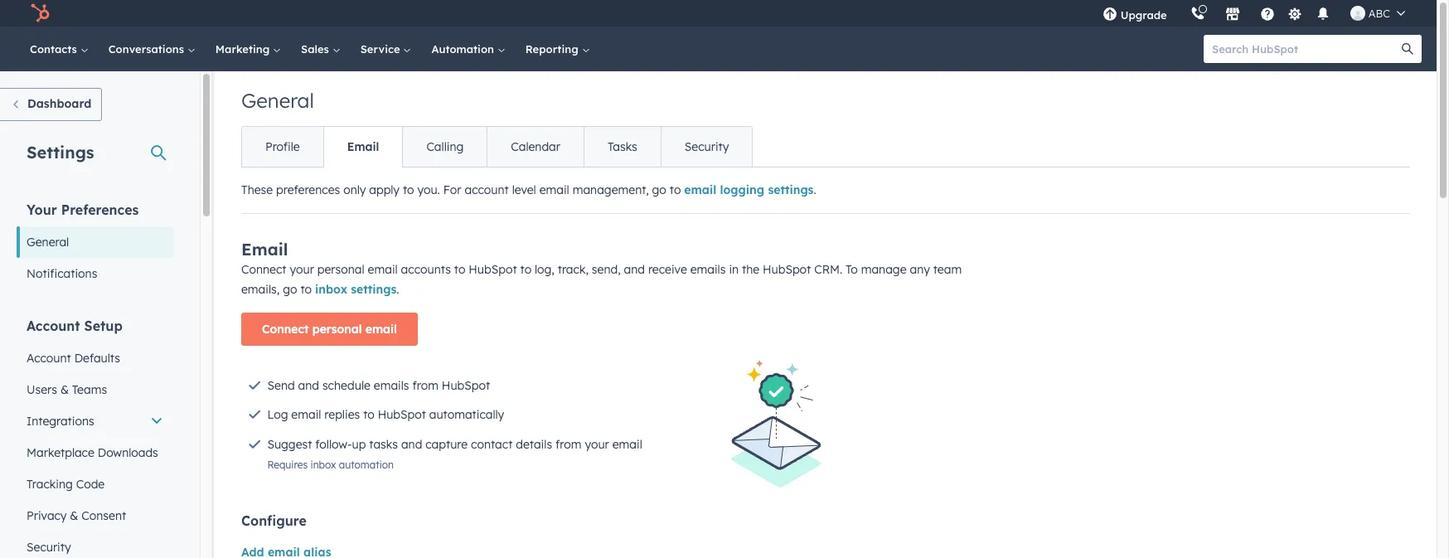 Task type: vqa. For each thing, say whether or not it's contained in the screenshot.
option
no



Task type: describe. For each thing, give the bounding box(es) containing it.
hubspot image
[[30, 3, 50, 23]]

security inside account setup element
[[27, 540, 71, 555]]

dashboard
[[27, 96, 92, 111]]

marketplaces button
[[1215, 0, 1250, 27]]

& for users
[[60, 382, 69, 397]]

0 vertical spatial general
[[241, 88, 314, 113]]

personal inside button
[[312, 322, 362, 337]]

hubspot left log,
[[469, 262, 517, 277]]

replies
[[325, 407, 360, 422]]

dashboard link
[[0, 88, 102, 121]]

you.
[[417, 182, 440, 197]]

0 vertical spatial from
[[413, 378, 439, 393]]

calendar link
[[487, 127, 584, 167]]

to right the accounts
[[454, 262, 466, 277]]

tracking code
[[27, 477, 105, 492]]

automation link
[[422, 27, 516, 71]]

marketing
[[215, 42, 273, 56]]

logging
[[720, 182, 765, 197]]

search button
[[1394, 35, 1422, 63]]

email logging settings link
[[684, 182, 814, 197]]

calling icon button
[[1184, 2, 1212, 24]]

to left log,
[[520, 262, 532, 277]]

tasks
[[369, 437, 398, 452]]

to right replies
[[363, 407, 375, 422]]

contacts
[[30, 42, 80, 56]]

requires
[[267, 458, 308, 471]]

marketplace downloads link
[[17, 437, 173, 469]]

notifications link
[[17, 258, 173, 289]]

send
[[267, 378, 295, 393]]

0 horizontal spatial email
[[241, 239, 288, 260]]

up
[[352, 437, 366, 452]]

log,
[[535, 262, 555, 277]]

preferences
[[61, 202, 139, 218]]

to right emails,
[[301, 282, 312, 297]]

general inside your preferences element
[[27, 235, 69, 250]]

marketing link
[[205, 27, 291, 71]]

consent
[[81, 508, 126, 523]]

preferences
[[276, 182, 340, 197]]

help button
[[1254, 0, 1282, 27]]

tracking code link
[[17, 469, 173, 500]]

your preferences
[[27, 202, 139, 218]]

code
[[76, 477, 105, 492]]

abc button
[[1341, 0, 1416, 27]]

conversations
[[108, 42, 187, 56]]

log
[[267, 407, 288, 422]]

hubspot right the the
[[763, 262, 811, 277]]

these preferences only apply to you. for account level email management, go to email logging settings .
[[241, 182, 817, 197]]

1 horizontal spatial email
[[347, 139, 379, 154]]

from inside suggest follow-up tasks and capture contact details from your email requires inbox automation
[[556, 437, 582, 452]]

to right management,
[[670, 182, 681, 197]]

sales
[[301, 42, 332, 56]]

email link
[[323, 127, 402, 167]]

tasks link
[[584, 127, 661, 167]]

1 horizontal spatial settings
[[768, 182, 814, 197]]

calling link
[[402, 127, 487, 167]]

crm.
[[814, 262, 843, 277]]

abc
[[1369, 7, 1391, 20]]

defaults
[[74, 351, 120, 366]]

track,
[[558, 262, 589, 277]]

reporting
[[526, 42, 582, 56]]

your preferences element
[[17, 201, 173, 289]]

connect personal email button
[[241, 313, 418, 346]]

reporting link
[[516, 27, 600, 71]]

inbox inside suggest follow-up tasks and capture contact details from your email requires inbox automation
[[311, 458, 336, 471]]

teams
[[72, 382, 107, 397]]

privacy & consent link
[[17, 500, 173, 532]]

0 horizontal spatial security link
[[17, 532, 173, 558]]

account
[[465, 182, 509, 197]]

tasks
[[608, 139, 638, 154]]

notifications
[[27, 266, 97, 281]]

general link
[[17, 226, 173, 258]]

calendar
[[511, 139, 561, 154]]

level
[[512, 182, 536, 197]]

search image
[[1402, 43, 1414, 55]]

hubspot up tasks
[[378, 407, 426, 422]]

notifications button
[[1309, 0, 1337, 27]]

email inside connect your personal email accounts to hubspot to log, track, send, and receive emails in the hubspot crm. to manage any team emails, go to
[[368, 262, 398, 277]]

schedule
[[322, 378, 371, 393]]

manage
[[861, 262, 907, 277]]

send and schedule emails from hubspot
[[267, 378, 490, 393]]

apply
[[369, 182, 400, 197]]

these
[[241, 182, 273, 197]]

account setup element
[[17, 317, 173, 558]]

notifications image
[[1316, 7, 1331, 22]]

brad klo image
[[1351, 6, 1366, 21]]

marketplace
[[27, 445, 94, 460]]

1 horizontal spatial security link
[[661, 127, 752, 167]]

for
[[443, 182, 462, 197]]

0 horizontal spatial and
[[298, 378, 319, 393]]

users
[[27, 382, 57, 397]]

Search HubSpot search field
[[1204, 35, 1407, 63]]

& for privacy
[[70, 508, 78, 523]]

any
[[910, 262, 930, 277]]

only
[[343, 182, 366, 197]]

suggest
[[267, 437, 312, 452]]

team
[[933, 262, 962, 277]]

marketplace downloads
[[27, 445, 158, 460]]



Task type: locate. For each thing, give the bounding box(es) containing it.
menu containing abc
[[1091, 0, 1417, 27]]

general down your
[[27, 235, 69, 250]]

settings image
[[1288, 7, 1303, 22]]

contact
[[471, 437, 513, 452]]

and right tasks
[[401, 437, 422, 452]]

calling icon image
[[1191, 7, 1205, 22]]

1 vertical spatial security link
[[17, 532, 173, 558]]

security
[[685, 139, 729, 154], [27, 540, 71, 555]]

2 account from the top
[[27, 351, 71, 366]]

privacy
[[27, 508, 67, 523]]

inbox up connect personal email button
[[315, 282, 347, 297]]

1 vertical spatial general
[[27, 235, 69, 250]]

connect your personal email accounts to hubspot to log, track, send, and receive emails in the hubspot crm. to manage any team emails, go to
[[241, 262, 962, 297]]

general
[[241, 88, 314, 113], [27, 235, 69, 250]]

and inside connect your personal email accounts to hubspot to log, track, send, and receive emails in the hubspot crm. to manage any team emails, go to
[[624, 262, 645, 277]]

upgrade
[[1121, 8, 1167, 22]]

connect inside button
[[262, 322, 309, 337]]

email inside button
[[365, 322, 397, 337]]

and right send,
[[624, 262, 645, 277]]

0 vertical spatial go
[[652, 182, 667, 197]]

your inside connect your personal email accounts to hubspot to log, track, send, and receive emails in the hubspot crm. to manage any team emails, go to
[[290, 262, 314, 277]]

security link
[[661, 127, 752, 167], [17, 532, 173, 558]]

tracking
[[27, 477, 73, 492]]

connect up emails,
[[241, 262, 287, 277]]

contacts link
[[20, 27, 98, 71]]

0 vertical spatial security
[[685, 139, 729, 154]]

service link
[[351, 27, 422, 71]]

and
[[624, 262, 645, 277], [298, 378, 319, 393], [401, 437, 422, 452]]

your up 'connect personal email' in the bottom of the page
[[290, 262, 314, 277]]

users & teams link
[[17, 374, 173, 405]]

emails,
[[241, 282, 280, 297]]

0 horizontal spatial emails
[[374, 378, 409, 393]]

connect
[[241, 262, 287, 277], [262, 322, 309, 337]]

emails inside connect your personal email accounts to hubspot to log, track, send, and receive emails in the hubspot crm. to manage any team emails, go to
[[690, 262, 726, 277]]

automation
[[432, 42, 497, 56]]

0 horizontal spatial settings
[[351, 282, 397, 297]]

1 horizontal spatial .
[[814, 182, 817, 197]]

0 vertical spatial emails
[[690, 262, 726, 277]]

personal down "inbox settings" link
[[312, 322, 362, 337]]

upgrade image
[[1103, 7, 1118, 22]]

from
[[413, 378, 439, 393], [556, 437, 582, 452]]

and inside suggest follow-up tasks and capture contact details from your email requires inbox automation
[[401, 437, 422, 452]]

configure
[[241, 512, 307, 529]]

0 vertical spatial &
[[60, 382, 69, 397]]

security up logging
[[685, 139, 729, 154]]

management,
[[573, 182, 649, 197]]

security link down consent
[[17, 532, 173, 558]]

0 horizontal spatial general
[[27, 235, 69, 250]]

your inside suggest follow-up tasks and capture contact details from your email requires inbox automation
[[585, 437, 609, 452]]

connect personal email
[[262, 322, 397, 337]]

profile
[[265, 139, 300, 154]]

account setup
[[27, 318, 123, 334]]

1 horizontal spatial your
[[585, 437, 609, 452]]

settings link
[[1285, 5, 1306, 22]]

inbox down follow-
[[311, 458, 336, 471]]

go
[[652, 182, 667, 197], [283, 282, 297, 297]]

1 horizontal spatial and
[[401, 437, 422, 452]]

0 horizontal spatial .
[[397, 282, 399, 297]]

conversations link
[[98, 27, 205, 71]]

0 vertical spatial your
[[290, 262, 314, 277]]

1 vertical spatial from
[[556, 437, 582, 452]]

emails
[[690, 262, 726, 277], [374, 378, 409, 393]]

inbox settings link
[[315, 282, 397, 297]]

0 vertical spatial and
[[624, 262, 645, 277]]

. up 'connect personal email' in the bottom of the page
[[397, 282, 399, 297]]

in
[[729, 262, 739, 277]]

1 vertical spatial email
[[241, 239, 288, 260]]

1 vertical spatial settings
[[351, 282, 397, 297]]

hubspot up automatically
[[442, 378, 490, 393]]

0 vertical spatial personal
[[317, 262, 365, 277]]

menu
[[1091, 0, 1417, 27]]

menu item
[[1179, 0, 1182, 27]]

0 horizontal spatial from
[[413, 378, 439, 393]]

accounts
[[401, 262, 451, 277]]

personal inside connect your personal email accounts to hubspot to log, track, send, and receive emails in the hubspot crm. to manage any team emails, go to
[[317, 262, 365, 277]]

help image
[[1260, 7, 1275, 22]]

connect for connect personal email
[[262, 322, 309, 337]]

security link up logging
[[661, 127, 752, 167]]

connect for connect your personal email accounts to hubspot to log, track, send, and receive emails in the hubspot crm. to manage any team emails, go to
[[241, 262, 287, 277]]

1 vertical spatial inbox
[[311, 458, 336, 471]]

from right 'details' at left bottom
[[556, 437, 582, 452]]

0 horizontal spatial go
[[283, 282, 297, 297]]

marketplaces image
[[1225, 7, 1240, 22]]

1 vertical spatial emails
[[374, 378, 409, 393]]

send,
[[592, 262, 621, 277]]

go right management,
[[652, 182, 667, 197]]

0 horizontal spatial &
[[60, 382, 69, 397]]

users & teams
[[27, 382, 107, 397]]

account up account defaults
[[27, 318, 80, 334]]

your right 'details' at left bottom
[[585, 437, 609, 452]]

to
[[403, 182, 414, 197], [670, 182, 681, 197], [454, 262, 466, 277], [520, 262, 532, 277], [301, 282, 312, 297], [363, 407, 375, 422]]

to left you.
[[403, 182, 414, 197]]

hubspot link
[[20, 3, 62, 23]]

email
[[347, 139, 379, 154], [241, 239, 288, 260]]

log email replies to hubspot automatically
[[267, 407, 504, 422]]

settings up 'connect personal email' in the bottom of the page
[[351, 282, 397, 297]]

suggest follow-up tasks and capture contact details from your email requires inbox automation
[[267, 437, 642, 471]]

1 horizontal spatial emails
[[690, 262, 726, 277]]

personal up "inbox settings" link
[[317, 262, 365, 277]]

1 vertical spatial &
[[70, 508, 78, 523]]

your
[[27, 202, 57, 218]]

1 vertical spatial security
[[27, 540, 71, 555]]

account up users
[[27, 351, 71, 366]]

1 vertical spatial .
[[397, 282, 399, 297]]

security down privacy on the bottom left of page
[[27, 540, 71, 555]]

0 vertical spatial settings
[[768, 182, 814, 197]]

go right emails,
[[283, 282, 297, 297]]

navigation containing profile
[[241, 126, 753, 168]]

0 horizontal spatial security
[[27, 540, 71, 555]]

settings right logging
[[768, 182, 814, 197]]

0 vertical spatial connect
[[241, 262, 287, 277]]

.
[[814, 182, 817, 197], [397, 282, 399, 297]]

connect inside connect your personal email accounts to hubspot to log, track, send, and receive emails in the hubspot crm. to manage any team emails, go to
[[241, 262, 287, 277]]

account defaults link
[[17, 342, 173, 374]]

0 vertical spatial .
[[814, 182, 817, 197]]

receive
[[648, 262, 687, 277]]

and right the send on the left of the page
[[298, 378, 319, 393]]

. right logging
[[814, 182, 817, 197]]

email up only
[[347, 139, 379, 154]]

hubspot
[[469, 262, 517, 277], [763, 262, 811, 277], [442, 378, 490, 393], [378, 407, 426, 422]]

account defaults
[[27, 351, 120, 366]]

settings
[[768, 182, 814, 197], [351, 282, 397, 297]]

1 horizontal spatial &
[[70, 508, 78, 523]]

2 vertical spatial and
[[401, 437, 422, 452]]

2 horizontal spatial and
[[624, 262, 645, 277]]

integrations
[[27, 414, 94, 429]]

1 vertical spatial personal
[[312, 322, 362, 337]]

1 horizontal spatial security
[[685, 139, 729, 154]]

setup
[[84, 318, 123, 334]]

go inside connect your personal email accounts to hubspot to log, track, send, and receive emails in the hubspot crm. to manage any team emails, go to
[[283, 282, 297, 297]]

email up emails,
[[241, 239, 288, 260]]

navigation
[[241, 126, 753, 168]]

the
[[742, 262, 760, 277]]

account for account setup
[[27, 318, 80, 334]]

email inside suggest follow-up tasks and capture contact details from your email requires inbox automation
[[613, 437, 642, 452]]

inbox
[[315, 282, 347, 297], [311, 458, 336, 471]]

emails up the log email replies to hubspot automatically
[[374, 378, 409, 393]]

general up profile link
[[241, 88, 314, 113]]

details
[[516, 437, 552, 452]]

0 vertical spatial inbox
[[315, 282, 347, 297]]

from up the log email replies to hubspot automatically
[[413, 378, 439, 393]]

integrations button
[[17, 405, 173, 437]]

account
[[27, 318, 80, 334], [27, 351, 71, 366]]

1 horizontal spatial from
[[556, 437, 582, 452]]

& right privacy on the bottom left of page
[[70, 508, 78, 523]]

1 horizontal spatial go
[[652, 182, 667, 197]]

0 vertical spatial email
[[347, 139, 379, 154]]

emails left in
[[690, 262, 726, 277]]

sales link
[[291, 27, 351, 71]]

service
[[360, 42, 403, 56]]

1 account from the top
[[27, 318, 80, 334]]

to
[[846, 262, 858, 277]]

profile link
[[242, 127, 323, 167]]

&
[[60, 382, 69, 397], [70, 508, 78, 523]]

0 vertical spatial account
[[27, 318, 80, 334]]

0 vertical spatial security link
[[661, 127, 752, 167]]

1 vertical spatial and
[[298, 378, 319, 393]]

connect down emails,
[[262, 322, 309, 337]]

follow-
[[315, 437, 352, 452]]

1 vertical spatial account
[[27, 351, 71, 366]]

account for account defaults
[[27, 351, 71, 366]]

0 horizontal spatial your
[[290, 262, 314, 277]]

1 vertical spatial your
[[585, 437, 609, 452]]

inbox settings .
[[315, 282, 399, 297]]

settings
[[27, 142, 94, 163]]

1 vertical spatial go
[[283, 282, 297, 297]]

1 vertical spatial connect
[[262, 322, 309, 337]]

email
[[540, 182, 570, 197], [684, 182, 717, 197], [368, 262, 398, 277], [365, 322, 397, 337], [291, 407, 321, 422], [613, 437, 642, 452]]

1 horizontal spatial general
[[241, 88, 314, 113]]

automatically
[[429, 407, 504, 422]]

downloads
[[98, 445, 158, 460]]

& right users
[[60, 382, 69, 397]]



